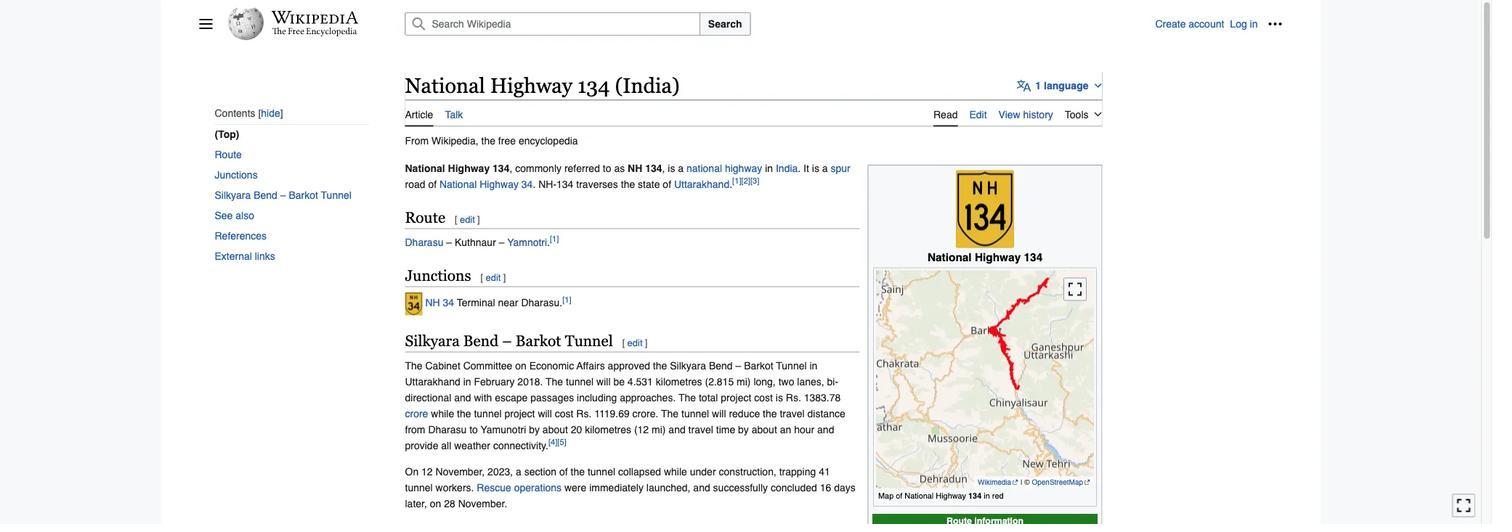 Task type: describe. For each thing, give the bounding box(es) containing it.
tunnel down total
[[682, 408, 709, 420]]

[5]
[[558, 438, 567, 447]]

map of national highway 134 in red
[[879, 492, 1004, 501]]

all
[[441, 440, 452, 451]]

map image
[[876, 271, 1094, 489]]

tunnel inside the cabinet committee on economic affairs approved the silkyara bend – barkot tunnel in uttarakhand in february 2018. the tunnel will be 4.531 kilometres (2.815 mi) long, two lanes, bi- directional and with escape passages including approaches. the total project cost is rs. 1383.78 crore
[[776, 360, 807, 372]]

1 , from the left
[[510, 163, 513, 174]]

log in and more options image
[[1268, 17, 1283, 31]]

dharasu – kuthnaur – yamnotri . [1]
[[405, 235, 559, 248]]

1
[[1036, 80, 1041, 91]]

2023,
[[488, 466, 513, 478]]

silkyara bend – barkot tunnel link
[[215, 185, 369, 206]]

rescue
[[477, 482, 511, 494]]

directional
[[405, 392, 452, 404]]

history
[[1024, 109, 1054, 120]]

national highway 134
[[928, 251, 1043, 264]]

0 vertical spatial [1] link
[[733, 177, 742, 186]]

highway for national highway 134 (india)
[[490, 73, 573, 97]]

2 by from the left
[[738, 424, 749, 435]]

national highway 134 (india) main content
[[399, 65, 1283, 525]]

talk
[[445, 109, 463, 120]]

links
[[255, 251, 275, 262]]

road
[[405, 179, 426, 190]]

encyclopedia
[[519, 135, 578, 147]]

route link
[[215, 145, 369, 165]]

from
[[405, 424, 425, 435]]

1 vertical spatial [1] link
[[550, 235, 559, 244]]

launched,
[[647, 482, 691, 494]]

] for junctions
[[503, 273, 506, 283]]

to inside while the tunnel project will cost rs. 1119.69 crore. the tunnel will reduce the travel distance from dharasu to yamunotri by about 20 kilometres (12 mi) and travel time by about an hour and provide all weather connectivity.
[[470, 424, 478, 435]]

contents
[[215, 107, 255, 119]]

with
[[474, 392, 492, 404]]

successfully
[[713, 482, 768, 494]]

in inside national highway 134 , commonly referred to as nh 134 , is a national highway in india . it is a spur road of national highway 34 . nh-134 traverses the state of uttarakhand . [1] [2] [3]
[[765, 163, 773, 174]]

kuthnaur
[[455, 237, 496, 248]]

openstreetmap
[[1032, 479, 1084, 487]]

2 , from the left
[[662, 163, 665, 174]]

from
[[405, 135, 429, 147]]

a inside on 12 november, 2023, a section of the tunnel collapsed while under construction, trapping 41 tunnel workers.
[[516, 466, 522, 478]]

dharasu inside dharasu – kuthnaur – yamnotri . [1]
[[405, 237, 444, 248]]

0 horizontal spatial is
[[668, 163, 675, 174]]

nh 34 link
[[425, 297, 454, 309]]

1 vertical spatial tunnel
[[565, 332, 613, 350]]

were immediately launched, and successfully concluded 16 days later, on 28 november.
[[405, 482, 856, 510]]

[2]
[[742, 177, 751, 186]]

41
[[819, 466, 830, 478]]

an
[[780, 424, 792, 435]]

traverses
[[576, 179, 618, 190]]

india
[[776, 163, 798, 174]]

highway for national highway 134 , commonly referred to as nh 134 , is a national highway in india . it is a spur road of national highway 34 . nh-134 traverses the state of uttarakhand . [1] [2] [3]
[[448, 163, 490, 174]]

article link
[[405, 100, 433, 127]]

will inside the cabinet committee on economic affairs approved the silkyara bend – barkot tunnel in uttarakhand in february 2018. the tunnel will be 4.531 kilometres (2.815 mi) long, two lanes, bi- directional and with escape passages including approaches. the total project cost is rs. 1383.78 crore
[[597, 376, 611, 388]]

2 horizontal spatial is
[[812, 163, 820, 174]]

tunnel down with
[[474, 408, 502, 420]]

is inside the cabinet committee on economic affairs approved the silkyara bend – barkot tunnel in uttarakhand in february 2018. the tunnel will be 4.531 kilometres (2.815 mi) long, two lanes, bi- directional and with escape passages including approaches. the total project cost is rs. 1383.78 crore
[[776, 392, 783, 404]]

[ edit ] for junctions
[[481, 273, 506, 283]]

] for silkyara bend – barkot tunnel
[[645, 338, 648, 349]]

national for national highway 134 (india)
[[405, 73, 485, 97]]

cabinet
[[425, 360, 461, 372]]

4.531
[[628, 376, 653, 388]]

create account link
[[1156, 18, 1225, 30]]

the left total
[[679, 392, 696, 404]]

1 horizontal spatial silkyara
[[405, 332, 460, 350]]

on inside the cabinet committee on economic affairs approved the silkyara bend – barkot tunnel in uttarakhand in february 2018. the tunnel will be 4.531 kilometres (2.815 mi) long, two lanes, bi- directional and with escape passages including approaches. the total project cost is rs. 1383.78 crore
[[515, 360, 527, 372]]

national for national highway 134 , commonly referred to as nh 134 , is a national highway in india . it is a spur road of national highway 34 . nh-134 traverses the state of uttarakhand . [1] [2] [3]
[[405, 163, 445, 174]]

tunnel up immediately
[[588, 466, 616, 478]]

external links link
[[215, 246, 369, 267]]

the up weather
[[457, 408, 471, 420]]

view history link
[[999, 100, 1054, 125]]

highway down commonly
[[480, 179, 519, 190]]

national highway 34 link
[[440, 179, 533, 190]]

the left cabinet
[[405, 360, 423, 372]]

2 horizontal spatial a
[[822, 163, 828, 174]]

[ for silkyara bend – barkot tunnel
[[623, 338, 625, 349]]

[1] inside nh 34 terminal near dharasu. [1]
[[563, 296, 572, 305]]

barkot inside the cabinet committee on economic affairs approved the silkyara bend – barkot tunnel in uttarakhand in february 2018. the tunnel will be 4.531 kilometres (2.815 mi) long, two lanes, bi- directional and with escape passages including approaches. the total project cost is rs. 1383.78 crore
[[744, 360, 774, 372]]

0 horizontal spatial bend
[[254, 190, 278, 201]]

tunnel up later,
[[405, 482, 433, 494]]

fullscreen image inside national highway 134 (india) 'element'
[[1068, 279, 1083, 301]]

34 inside national highway 134 , commonly referred to as nh 134 , is a national highway in india . it is a spur road of national highway 34 . nh-134 traverses the state of uttarakhand . [1] [2] [3]
[[522, 179, 533, 190]]

affairs
[[577, 360, 605, 372]]

collapsed
[[618, 466, 661, 478]]

kilometres for the
[[656, 376, 702, 388]]

[ for junctions
[[481, 273, 483, 283]]

and right (12 mi)
[[669, 424, 686, 435]]

read link
[[934, 100, 958, 127]]

search
[[708, 18, 742, 30]]

rs. inside while the tunnel project will cost rs. 1119.69 crore. the tunnel will reduce the travel distance from dharasu to yamunotri by about 20 kilometres (12 mi) and travel time by about an hour and provide all weather connectivity.
[[576, 408, 592, 420]]

of right state
[[663, 179, 672, 190]]

edit link
[[970, 100, 987, 125]]

(top)
[[215, 129, 239, 140]]

as
[[614, 163, 625, 174]]

dharasu.
[[521, 297, 563, 309]]

the up passages
[[546, 376, 563, 388]]

state
[[638, 179, 660, 190]]

dharasu link
[[405, 237, 444, 248]]

tunnel inside the cabinet committee on economic affairs approved the silkyara bend – barkot tunnel in uttarakhand in february 2018. the tunnel will be 4.531 kilometres (2.815 mi) long, two lanes, bi- directional and with escape passages including approaches. the total project cost is rs. 1383.78 crore
[[566, 376, 594, 388]]

see
[[215, 210, 233, 222]]

hide button
[[258, 107, 283, 119]]

time
[[716, 424, 736, 435]]

of right road
[[428, 179, 437, 190]]

1 vertical spatial bend
[[464, 332, 499, 350]]

external
[[215, 251, 252, 262]]

yamunotri
[[481, 424, 526, 435]]

1 horizontal spatial a
[[678, 163, 684, 174]]

bi-
[[827, 376, 839, 388]]

language
[[1044, 80, 1089, 91]]

while inside while the tunnel project will cost rs. 1119.69 crore. the tunnel will reduce the travel distance from dharasu to yamunotri by about 20 kilometres (12 mi) and travel time by about an hour and provide all weather connectivity.
[[431, 408, 454, 420]]

the inside the cabinet committee on economic affairs approved the silkyara bend – barkot tunnel in uttarakhand in february 2018. the tunnel will be 4.531 kilometres (2.815 mi) long, two lanes, bi- directional and with escape passages including approaches. the total project cost is rs. 1383.78 crore
[[653, 360, 667, 372]]

wikimedia link
[[978, 479, 1019, 487]]

edit link for junctions
[[486, 273, 501, 283]]

of right map
[[896, 492, 903, 501]]

references link
[[215, 226, 369, 246]]

2 horizontal spatial will
[[712, 408, 726, 420]]

external links
[[215, 251, 275, 262]]

talk link
[[445, 100, 463, 125]]

0 horizontal spatial route
[[215, 149, 242, 161]]

0 horizontal spatial junctions
[[215, 169, 258, 181]]

contents hide
[[215, 107, 280, 119]]

1383.78
[[804, 392, 841, 404]]

and down distance at the right bottom
[[818, 424, 835, 435]]

[3]
[[751, 177, 760, 186]]

0 horizontal spatial tunnel
[[321, 190, 352, 201]]

highway for national highway 134
[[975, 251, 1021, 264]]

log
[[1231, 18, 1248, 30]]

free
[[498, 135, 516, 147]]

the inside national highway 134 , commonly referred to as nh 134 , is a national highway in india . it is a spur road of national highway 34 . nh-134 traverses the state of uttarakhand . [1] [2] [3]
[[621, 179, 635, 190]]

long,
[[754, 376, 776, 388]]

the right reduce
[[763, 408, 777, 420]]

project inside while the tunnel project will cost rs. 1119.69 crore. the tunnel will reduce the travel distance from dharasu to yamunotri by about 20 kilometres (12 mi) and travel time by about an hour and provide all weather connectivity.
[[505, 408, 535, 420]]

spur link
[[831, 163, 851, 174]]

create
[[1156, 18, 1186, 30]]

1 about from the left
[[543, 424, 568, 435]]

. left the '[2]'
[[730, 179, 733, 190]]

edit for silkyara bend – barkot tunnel
[[628, 338, 643, 349]]

national highway link
[[687, 163, 763, 174]]

weather
[[454, 440, 491, 451]]

project inside the cabinet committee on economic affairs approved the silkyara bend – barkot tunnel in uttarakhand in february 2018. the tunnel will be 4.531 kilometres (2.815 mi) long, two lanes, bi- directional and with escape passages including approaches. the total project cost is rs. 1383.78 crore
[[721, 392, 752, 404]]

read
[[934, 109, 958, 120]]

operations
[[514, 482, 562, 494]]

rescue operations
[[477, 482, 562, 494]]

terminal
[[457, 297, 495, 309]]

national right map
[[905, 492, 934, 501]]

1 vertical spatial fullscreen image
[[1457, 499, 1472, 513]]

hour
[[794, 424, 815, 435]]

november,
[[436, 466, 485, 478]]

0 vertical spatial silkyara
[[215, 190, 251, 201]]

2 vertical spatial [1] link
[[563, 296, 572, 305]]

create account log in
[[1156, 18, 1258, 30]]

(2.815 mi)
[[705, 376, 751, 388]]

committee
[[463, 360, 513, 372]]

0 vertical spatial barkot
[[289, 190, 318, 201]]

approaches.
[[620, 392, 676, 404]]

national right road
[[440, 179, 477, 190]]

november.
[[458, 498, 508, 510]]

near
[[498, 297, 519, 309]]

in up lanes,
[[810, 360, 818, 372]]

uttarakhand inside national highway 134 , commonly referred to as nh 134 , is a national highway in india . it is a spur road of national highway 34 . nh-134 traverses the state of uttarakhand . [1] [2] [3]
[[674, 179, 730, 190]]

2 about from the left
[[752, 424, 777, 435]]



Task type: locate. For each thing, give the bounding box(es) containing it.
1 vertical spatial 34
[[443, 297, 454, 309]]

and down under
[[694, 482, 711, 494]]

edit link up nh 34 terminal near dharasu. [1] at the left bottom of the page
[[486, 273, 501, 283]]

0 vertical spatial bend
[[254, 190, 278, 201]]

kilometres for 1119.69
[[585, 424, 632, 435]]

[2] link
[[742, 177, 751, 186]]

0 horizontal spatial on
[[430, 498, 441, 510]]

bend inside the cabinet committee on economic affairs approved the silkyara bend – barkot tunnel in uttarakhand in february 2018. the tunnel will be 4.531 kilometres (2.815 mi) long, two lanes, bi- directional and with escape passages including approaches. the total project cost is rs. 1383.78 crore
[[709, 360, 733, 372]]

|
[[1021, 479, 1023, 487]]

in
[[1250, 18, 1258, 30], [765, 163, 773, 174], [810, 360, 818, 372], [463, 376, 471, 388], [984, 492, 990, 501]]

also
[[236, 210, 254, 222]]

0 horizontal spatial edit
[[460, 214, 475, 225]]

language progressive image
[[1017, 78, 1031, 93]]

2 vertical spatial [1]
[[563, 296, 572, 305]]

1 horizontal spatial project
[[721, 392, 752, 404]]

1 vertical spatial on
[[430, 498, 441, 510]]

[ edit ] up kuthnaur
[[455, 214, 480, 225]]

. left nh-
[[533, 179, 536, 190]]

[1] inside dharasu – kuthnaur – yamnotri . [1]
[[550, 235, 559, 244]]

a left spur
[[822, 163, 828, 174]]

of inside on 12 november, 2023, a section of the tunnel collapsed while under construction, trapping 41 tunnel workers.
[[560, 466, 568, 478]]

travel
[[780, 408, 805, 420], [689, 424, 714, 435]]

dharasu up all
[[428, 424, 467, 435]]

[ edit ] up approved
[[623, 338, 648, 349]]

edit link
[[460, 214, 475, 225], [486, 273, 501, 283], [628, 338, 643, 349]]

bend up the committee
[[464, 332, 499, 350]]

february
[[474, 376, 515, 388]]

the inside while the tunnel project will cost rs. 1119.69 crore. the tunnel will reduce the travel distance from dharasu to yamunotri by about 20 kilometres (12 mi) and travel time by about an hour and provide all weather connectivity.
[[661, 408, 679, 420]]

highway
[[725, 163, 763, 174]]

134
[[578, 73, 610, 97], [493, 163, 510, 174], [645, 163, 662, 174], [557, 179, 574, 190], [1024, 251, 1043, 264], [969, 492, 982, 501]]

0 vertical spatial rs.
[[786, 392, 801, 404]]

to up weather
[[470, 424, 478, 435]]

0 horizontal spatial [1] link
[[550, 235, 559, 244]]

1 vertical spatial while
[[664, 466, 687, 478]]

see also link
[[215, 206, 369, 226]]

0 vertical spatial route
[[215, 149, 242, 161]]

wikipedia image
[[271, 11, 359, 24]]

1 vertical spatial to
[[470, 424, 478, 435]]

silkyara up the see also
[[215, 190, 251, 201]]

rescue operations link
[[477, 482, 562, 494]]

junctions up the see also
[[215, 169, 258, 181]]

a up "rescue operations"
[[516, 466, 522, 478]]

nh inside nh 34 terminal near dharasu. [1]
[[425, 297, 440, 309]]

project down escape
[[505, 408, 535, 420]]

0 horizontal spatial nh
[[425, 297, 440, 309]]

yamnotri
[[507, 237, 547, 248]]

route up the dharasu link
[[405, 209, 446, 226]]

and inside the cabinet committee on economic affairs approved the silkyara bend – barkot tunnel in uttarakhand in february 2018. the tunnel will be 4.531 kilometres (2.815 mi) long, two lanes, bi- directional and with escape passages including approaches. the total project cost is rs. 1383.78 crore
[[454, 392, 471, 404]]

later,
[[405, 498, 427, 510]]

fullscreen image
[[1068, 279, 1083, 301], [1457, 499, 1472, 513]]

1 vertical spatial ]
[[503, 273, 506, 283]]

to inside national highway 134 , commonly referred to as nh 134 , is a national highway in india . it is a spur road of national highway 34 . nh-134 traverses the state of uttarakhand . [1] [2] [3]
[[603, 163, 612, 174]]

] for route
[[478, 214, 480, 225]]

edit for route
[[460, 214, 475, 225]]

is right it
[[812, 163, 820, 174]]

2 horizontal spatial edit link
[[628, 338, 643, 349]]

rs. down two
[[786, 392, 801, 404]]

1 horizontal spatial route
[[405, 209, 446, 226]]

0 vertical spatial edit link
[[460, 214, 475, 225]]

total
[[699, 392, 718, 404]]

1 horizontal spatial junctions
[[405, 267, 471, 285]]

]
[[478, 214, 480, 225], [503, 273, 506, 283], [645, 338, 648, 349]]

on 12 november, 2023, a section of the tunnel collapsed while under construction, trapping 41 tunnel workers.
[[405, 466, 830, 494]]

on
[[515, 360, 527, 372], [430, 498, 441, 510]]

in inside personal tools navigation
[[1250, 18, 1258, 30]]

the down as
[[621, 179, 635, 190]]

bend up (2.815 mi)
[[709, 360, 733, 372]]

tunnel
[[321, 190, 352, 201], [565, 332, 613, 350], [776, 360, 807, 372]]

0 horizontal spatial by
[[529, 424, 540, 435]]

menu image
[[199, 17, 213, 31]]

national highway 134 shield}} image
[[956, 170, 1015, 248]]

red
[[993, 492, 1004, 501]]

[1]
[[733, 177, 742, 186], [550, 235, 559, 244], [563, 296, 572, 305]]

on inside were immediately launched, and successfully concluded 16 days later, on 28 november.
[[430, 498, 441, 510]]

uttarakhand
[[674, 179, 730, 190], [405, 376, 461, 388]]

is down two
[[776, 392, 783, 404]]

article
[[405, 109, 433, 120]]

Search search field
[[388, 12, 1156, 36]]

0 vertical spatial nh
[[628, 163, 643, 174]]

0 vertical spatial edit
[[460, 214, 475, 225]]

nh inside national highway 134 , commonly referred to as nh 134 , is a national highway in india . it is a spur road of national highway 34 . nh-134 traverses the state of uttarakhand . [1] [2] [3]
[[628, 163, 643, 174]]

1 horizontal spatial ]
[[503, 273, 506, 283]]

2 vertical spatial barkot
[[744, 360, 774, 372]]

0 vertical spatial [
[[455, 214, 458, 225]]

uttarakhand down 'national'
[[674, 179, 730, 190]]

0 horizontal spatial kilometres
[[585, 424, 632, 435]]

2 vertical spatial edit link
[[628, 338, 643, 349]]

kilometres down 1119.69 at bottom
[[585, 424, 632, 435]]

1 by from the left
[[529, 424, 540, 435]]

silkyara up total
[[670, 360, 706, 372]]

[ up 'terminal'
[[481, 273, 483, 283]]

on left 28
[[430, 498, 441, 510]]

about up [4] [5] on the bottom of the page
[[543, 424, 568, 435]]

national highway 134 (india) element
[[405, 127, 1103, 525]]

2 vertical spatial [
[[623, 338, 625, 349]]

including
[[577, 392, 617, 404]]

junctions inside national highway 134 (india) 'element'
[[405, 267, 471, 285]]

uttarakhand link
[[674, 179, 730, 190]]

0 horizontal spatial cost
[[555, 408, 574, 420]]

[1] down highway
[[733, 177, 742, 186]]

0 horizontal spatial [ edit ]
[[455, 214, 480, 225]]

nh
[[628, 163, 643, 174], [425, 297, 440, 309]]

cost down passages
[[555, 408, 574, 420]]

will up time
[[712, 408, 726, 420]]

kilometres
[[656, 376, 702, 388], [585, 424, 632, 435]]

bend up also
[[254, 190, 278, 201]]

silkyara bend – barkot tunnel up the committee
[[405, 332, 613, 350]]

under
[[690, 466, 716, 478]]

in down the committee
[[463, 376, 471, 388]]

national highway 134 (india)
[[405, 73, 680, 97]]

nh right as
[[628, 163, 643, 174]]

0 horizontal spatial edit link
[[460, 214, 475, 225]]

1 horizontal spatial [1]
[[563, 296, 572, 305]]

0 vertical spatial tunnel
[[321, 190, 352, 201]]

0 vertical spatial [ edit ]
[[455, 214, 480, 225]]

edit link for silkyara bend – barkot tunnel
[[628, 338, 643, 349]]

[
[[455, 214, 458, 225], [481, 273, 483, 283], [623, 338, 625, 349]]

[4]
[[549, 438, 558, 447]]

0 vertical spatial [1]
[[733, 177, 742, 186]]

the up 4.531
[[653, 360, 667, 372]]

, left 'national'
[[662, 163, 665, 174]]

by down reduce
[[738, 424, 749, 435]]

2 horizontal spatial [
[[623, 338, 625, 349]]

2 horizontal spatial barkot
[[744, 360, 774, 372]]

1 horizontal spatial barkot
[[516, 332, 561, 350]]

[ for route
[[455, 214, 458, 225]]

0 vertical spatial to
[[603, 163, 612, 174]]

references
[[215, 230, 267, 242]]

dharasu inside while the tunnel project will cost rs. 1119.69 crore. the tunnel will reduce the travel distance from dharasu to yamunotri by about 20 kilometres (12 mi) and travel time by about an hour and provide all weather connectivity.
[[428, 424, 467, 435]]

] up dharasu – kuthnaur – yamnotri . [1]
[[478, 214, 480, 225]]

. down nh-
[[547, 237, 550, 248]]

account
[[1189, 18, 1225, 30]]

is left 'national'
[[668, 163, 675, 174]]

rs. up 20
[[576, 408, 592, 420]]

to left as
[[603, 163, 612, 174]]

0 vertical spatial kilometres
[[656, 376, 702, 388]]

silkyara
[[215, 190, 251, 201], [405, 332, 460, 350], [670, 360, 706, 372]]

0 horizontal spatial silkyara bend – barkot tunnel
[[215, 190, 352, 201]]

– up the committee
[[502, 332, 512, 350]]

0 horizontal spatial to
[[470, 424, 478, 435]]

edit up nh 34 terminal near dharasu. [1] at the left bottom of the page
[[486, 273, 501, 283]]

0 vertical spatial travel
[[780, 408, 805, 420]]

1 horizontal spatial silkyara bend – barkot tunnel
[[405, 332, 613, 350]]

edit link for route
[[460, 214, 475, 225]]

0 horizontal spatial travel
[[689, 424, 714, 435]]

tunnel up two
[[776, 360, 807, 372]]

1 vertical spatial silkyara
[[405, 332, 460, 350]]

yamnotri link
[[507, 237, 547, 248]]

1 vertical spatial uttarakhand
[[405, 376, 461, 388]]

junctions link
[[215, 165, 369, 185]]

dharasu left kuthnaur
[[405, 237, 444, 248]]

a left 'national'
[[678, 163, 684, 174]]

travel left time
[[689, 424, 714, 435]]

immediately
[[589, 482, 644, 494]]

12
[[422, 466, 433, 478]]

0 horizontal spatial while
[[431, 408, 454, 420]]

a
[[678, 163, 684, 174], [822, 163, 828, 174], [516, 466, 522, 478]]

barkot up long,
[[744, 360, 774, 372]]

barkot
[[289, 190, 318, 201], [516, 332, 561, 350], [744, 360, 774, 372]]

and inside were immediately launched, and successfully concluded 16 days later, on 28 november.
[[694, 482, 711, 494]]

1 horizontal spatial bend
[[464, 332, 499, 350]]

national up road
[[405, 163, 445, 174]]

1 horizontal spatial edit link
[[486, 273, 501, 283]]

project down (2.815 mi)
[[721, 392, 752, 404]]

will left the be
[[597, 376, 611, 388]]

– left yamnotri
[[499, 237, 505, 248]]

about left an
[[752, 424, 777, 435]]

2 horizontal spatial [ edit ]
[[623, 338, 648, 349]]

1 horizontal spatial rs.
[[786, 392, 801, 404]]

edit
[[970, 109, 987, 120]]

personal tools navigation
[[1156, 12, 1287, 36]]

cost inside the cabinet committee on economic affairs approved the silkyara bend – barkot tunnel in uttarakhand in february 2018. the tunnel will be 4.531 kilometres (2.815 mi) long, two lanes, bi- directional and with escape passages including approaches. the total project cost is rs. 1383.78 crore
[[754, 392, 773, 404]]

barkot up see also link
[[289, 190, 318, 201]]

and
[[454, 392, 471, 404], [669, 424, 686, 435], [818, 424, 835, 435], [694, 482, 711, 494]]

and left with
[[454, 392, 471, 404]]

wikimedia
[[978, 479, 1012, 487]]

[1] inside national highway 134 , commonly referred to as nh 134 , is a national highway in india . it is a spur road of national highway 34 . nh-134 traverses the state of uttarakhand . [1] [2] [3]
[[733, 177, 742, 186]]

the
[[405, 360, 423, 372], [546, 376, 563, 388], [679, 392, 696, 404], [661, 408, 679, 420]]

kilometres inside the cabinet committee on economic affairs approved the silkyara bend – barkot tunnel in uttarakhand in february 2018. the tunnel will be 4.531 kilometres (2.815 mi) long, two lanes, bi- directional and with escape passages including approaches. the total project cost is rs. 1383.78 crore
[[656, 376, 702, 388]]

uttarakhand inside the cabinet committee on economic affairs approved the silkyara bend – barkot tunnel in uttarakhand in february 2018. the tunnel will be 4.531 kilometres (2.815 mi) long, two lanes, bi- directional and with escape passages including approaches. the total project cost is rs. 1383.78 crore
[[405, 376, 461, 388]]

0 horizontal spatial project
[[505, 408, 535, 420]]

tunnel down the affairs
[[566, 376, 594, 388]]

1 horizontal spatial cost
[[754, 392, 773, 404]]

,
[[510, 163, 513, 174], [662, 163, 665, 174]]

junctions up nh 34 link
[[405, 267, 471, 285]]

[1] link down highway
[[733, 177, 742, 186]]

– right the dharasu link
[[446, 237, 452, 248]]

1 vertical spatial junctions
[[405, 267, 471, 285]]

on up 2018.
[[515, 360, 527, 372]]

Search Wikipedia search field
[[405, 12, 700, 36]]

1 vertical spatial edit link
[[486, 273, 501, 283]]

distance
[[808, 408, 846, 420]]

0 horizontal spatial will
[[538, 408, 552, 420]]

edit
[[460, 214, 475, 225], [486, 273, 501, 283], [628, 338, 643, 349]]

connectivity.
[[493, 440, 549, 451]]

0 horizontal spatial barkot
[[289, 190, 318, 201]]

0 vertical spatial 34
[[522, 179, 533, 190]]

edit link up approved
[[628, 338, 643, 349]]

0 horizontal spatial [
[[455, 214, 458, 225]]

[4] link
[[549, 438, 558, 447]]

1 vertical spatial kilometres
[[585, 424, 632, 435]]

construction,
[[719, 466, 777, 478]]

0 vertical spatial junctions
[[215, 169, 258, 181]]

the right crore.
[[661, 408, 679, 420]]

1 vertical spatial cost
[[555, 408, 574, 420]]

route down "(top)"
[[215, 149, 242, 161]]

2 horizontal spatial ]
[[645, 338, 648, 349]]

1 vertical spatial [ edit ]
[[481, 273, 506, 283]]

1 horizontal spatial by
[[738, 424, 749, 435]]

– inside the cabinet committee on economic affairs approved the silkyara bend – barkot tunnel in uttarakhand in february 2018. the tunnel will be 4.531 kilometres (2.815 mi) long, two lanes, bi- directional and with escape passages including approaches. the total project cost is rs. 1383.78 crore
[[736, 360, 741, 372]]

days
[[834, 482, 856, 494]]

1 vertical spatial barkot
[[516, 332, 561, 350]]

34 down commonly
[[522, 179, 533, 190]]

in left india
[[765, 163, 773, 174]]

0 horizontal spatial silkyara
[[215, 190, 251, 201]]

will down passages
[[538, 408, 552, 420]]

route inside national highway 134 (india) 'element'
[[405, 209, 446, 226]]

2018.
[[518, 376, 543, 388]]

map
[[879, 492, 894, 501]]

be
[[614, 376, 625, 388]]

national for national highway 134
[[928, 251, 972, 264]]

– up (2.815 mi)
[[736, 360, 741, 372]]

reduce
[[729, 408, 760, 420]]

in left red
[[984, 492, 990, 501]]

0 vertical spatial silkyara bend – barkot tunnel
[[215, 190, 352, 201]]

openstreetmap link
[[1032, 479, 1091, 487]]

[ edit ] for silkyara bend – barkot tunnel
[[623, 338, 648, 349]]

the
[[481, 135, 496, 147], [621, 179, 635, 190], [653, 360, 667, 372], [457, 408, 471, 420], [763, 408, 777, 420], [571, 466, 585, 478]]

1 vertical spatial route
[[405, 209, 446, 226]]

edit up approved
[[628, 338, 643, 349]]

[1] right yamnotri
[[550, 235, 559, 244]]

1 vertical spatial rs.
[[576, 408, 592, 420]]

approved
[[608, 360, 650, 372]]

the up "were"
[[571, 466, 585, 478]]

rs. inside the cabinet committee on economic affairs approved the silkyara bend – barkot tunnel in uttarakhand in february 2018. the tunnel will be 4.531 kilometres (2.815 mi) long, two lanes, bi- directional and with escape passages including approaches. the total project cost is rs. 1383.78 crore
[[786, 392, 801, 404]]

0 vertical spatial while
[[431, 408, 454, 420]]

1 horizontal spatial ,
[[662, 163, 665, 174]]

0 vertical spatial on
[[515, 360, 527, 372]]

kilometres inside while the tunnel project will cost rs. 1119.69 crore. the tunnel will reduce the travel distance from dharasu to yamunotri by about 20 kilometres (12 mi) and travel time by about an hour and provide all weather connectivity.
[[585, 424, 632, 435]]

highway up national highway 34 link
[[448, 163, 490, 174]]

[1] right near
[[563, 296, 572, 305]]

1 language
[[1036, 80, 1089, 91]]

national up talk link
[[405, 73, 485, 97]]

[ edit ] for route
[[455, 214, 480, 225]]

wikipedia,
[[432, 135, 479, 147]]

0 horizontal spatial fullscreen image
[[1068, 279, 1083, 301]]

34 inside nh 34 terminal near dharasu. [1]
[[443, 297, 454, 309]]

travel up an
[[780, 408, 805, 420]]

1 horizontal spatial while
[[664, 466, 687, 478]]

crore.
[[633, 408, 659, 420]]

national down national highway 134 shield}} "image"
[[928, 251, 972, 264]]

2 vertical spatial edit
[[628, 338, 643, 349]]

1 horizontal spatial [
[[481, 273, 483, 283]]

1 horizontal spatial on
[[515, 360, 527, 372]]

of
[[428, 179, 437, 190], [663, 179, 672, 190], [560, 466, 568, 478], [896, 492, 903, 501]]

silkyara bend – barkot tunnel up see also link
[[215, 190, 352, 201]]

nh-
[[539, 179, 557, 190]]

[ up kuthnaur
[[455, 214, 458, 225]]

0 horizontal spatial [1]
[[550, 235, 559, 244]]

about
[[543, 424, 568, 435], [752, 424, 777, 435]]

while down directional
[[431, 408, 454, 420]]

while the tunnel project will cost rs. 1119.69 crore. the tunnel will reduce the travel distance from dharasu to yamunotri by about 20 kilometres (12 mi) and travel time by about an hour and provide all weather connectivity.
[[405, 408, 846, 451]]

. left it
[[798, 163, 801, 174]]

the left free
[[481, 135, 496, 147]]

1 vertical spatial [
[[481, 273, 483, 283]]

. inside dharasu – kuthnaur – yamnotri . [1]
[[547, 237, 550, 248]]

hide
[[261, 107, 280, 119]]

2 horizontal spatial bend
[[709, 360, 733, 372]]

the inside on 12 november, 2023, a section of the tunnel collapsed while under construction, trapping 41 tunnel workers.
[[571, 466, 585, 478]]

edit for junctions
[[486, 273, 501, 283]]

cost inside while the tunnel project will cost rs. 1119.69 crore. the tunnel will reduce the travel distance from dharasu to yamunotri by about 20 kilometres (12 mi) and travel time by about an hour and provide all weather connectivity.
[[555, 408, 574, 420]]

[ edit ] up nh 34 terminal near dharasu. [1] at the left bottom of the page
[[481, 273, 506, 283]]

0 horizontal spatial about
[[543, 424, 568, 435]]

to
[[603, 163, 612, 174], [470, 424, 478, 435]]

by up connectivity.
[[529, 424, 540, 435]]

search button
[[700, 12, 751, 36]]

1 vertical spatial nh
[[425, 297, 440, 309]]

[ edit ]
[[455, 214, 480, 225], [481, 273, 506, 283], [623, 338, 648, 349]]

1 vertical spatial [1]
[[550, 235, 559, 244]]

in right log
[[1250, 18, 1258, 30]]

while inside on 12 november, 2023, a section of the tunnel collapsed while under construction, trapping 41 tunnel workers.
[[664, 466, 687, 478]]

highway left red
[[936, 492, 967, 501]]

the free encyclopedia image
[[273, 28, 358, 37]]

silkyara inside the cabinet committee on economic affairs approved the silkyara bend – barkot tunnel in uttarakhand in february 2018. the tunnel will be 4.531 kilometres (2.815 mi) long, two lanes, bi- directional and with escape passages including approaches. the total project cost is rs. 1383.78 crore
[[670, 360, 706, 372]]

nh 34 terminal near dharasu. [1]
[[425, 296, 572, 309]]

– up see also link
[[280, 190, 286, 201]]

0 horizontal spatial 34
[[443, 297, 454, 309]]

workers.
[[436, 482, 474, 494]]

by
[[529, 424, 540, 435], [738, 424, 749, 435]]

1 horizontal spatial [ edit ]
[[481, 273, 506, 283]]

0 horizontal spatial a
[[516, 466, 522, 478]]

34 left 'terminal'
[[443, 297, 454, 309]]

silkyara bend – barkot tunnel inside national highway 134 (india) 'element'
[[405, 332, 613, 350]]

nh left 'terminal'
[[425, 297, 440, 309]]

0 horizontal spatial uttarakhand
[[405, 376, 461, 388]]

1 vertical spatial dharasu
[[428, 424, 467, 435]]

0 horizontal spatial ]
[[478, 214, 480, 225]]

is
[[668, 163, 675, 174], [812, 163, 820, 174], [776, 392, 783, 404]]

edit up kuthnaur
[[460, 214, 475, 225]]

barkot up economic
[[516, 332, 561, 350]]

1 vertical spatial travel
[[689, 424, 714, 435]]



Task type: vqa. For each thing, say whether or not it's contained in the screenshot.
The Takes to the top
no



